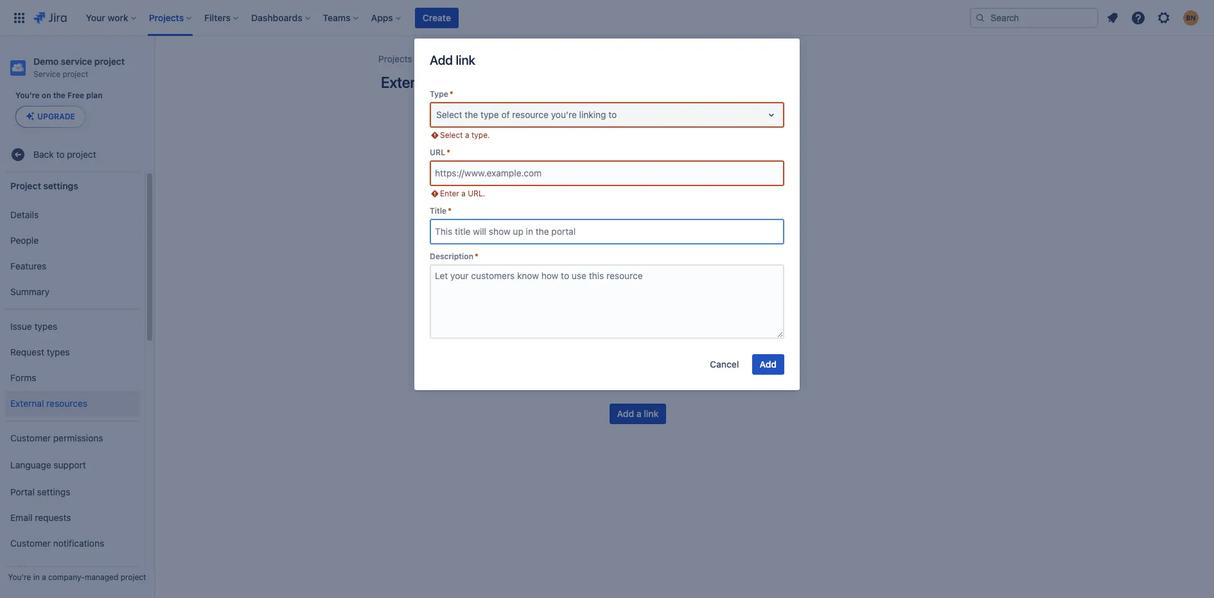 Task type: describe. For each thing, give the bounding box(es) containing it.
0 vertical spatial from
[[678, 337, 704, 352]]

type *
[[430, 89, 453, 99]]

settings for project settings
[[43, 180, 78, 191]]

give your customers and team access to external knowledge and tools from your jira service management portal.
[[492, 364, 784, 387]]

on
[[42, 91, 51, 100]]

1 and from the left
[[580, 364, 595, 375]]

language
[[10, 460, 51, 471]]

1 vertical spatial your
[[513, 364, 531, 375]]

group containing issue types
[[5, 309, 139, 421]]

portal settings link
[[5, 480, 139, 506]]

type
[[481, 109, 499, 120]]

* for type *
[[450, 89, 453, 99]]

free
[[68, 91, 84, 100]]

select a type.
[[440, 130, 490, 140]]

add a link
[[617, 409, 659, 420]]

demo service project service project
[[33, 56, 125, 79]]

support
[[54, 460, 86, 471]]

demo for demo service project
[[428, 53, 452, 64]]

create button
[[415, 7, 459, 28]]

resource
[[512, 109, 549, 120]]

back to project link
[[5, 142, 149, 168]]

demo for demo service project service project
[[33, 56, 59, 67]]

issue types link
[[5, 314, 139, 340]]

demo service project link
[[428, 51, 516, 67]]

service inside the demo service project service project
[[33, 69, 61, 79]]

title
[[430, 206, 447, 216]]

of
[[501, 109, 510, 120]]

2 horizontal spatial resources
[[618, 337, 675, 352]]

in
[[33, 573, 40, 583]]

summary link
[[5, 280, 139, 305]]

you're
[[551, 109, 577, 120]]

external inside give your customers and team access to external knowledge and tools from your jira service management portal.
[[663, 364, 696, 375]]

create banner
[[0, 0, 1214, 36]]

project for demo service project service project
[[94, 56, 125, 67]]

portal
[[10, 487, 35, 498]]

external resources link
[[5, 391, 139, 417]]

description *
[[430, 252, 479, 261]]

link inside button
[[644, 409, 659, 420]]

to right out
[[555, 337, 567, 352]]

customer for customer permissions
[[10, 433, 51, 444]]

customer permissions
[[10, 433, 103, 444]]

request types link
[[5, 340, 139, 366]]

add button
[[752, 355, 785, 375]]

team
[[597, 364, 618, 375]]

project for demo service project
[[487, 53, 516, 64]]

url
[[430, 148, 445, 157]]

from inside give your customers and team access to external knowledge and tools from your jira service management portal.
[[550, 377, 569, 387]]

Let your customers know how to use this resource text field
[[430, 265, 785, 339]]

management
[[643, 377, 697, 387]]

language support
[[10, 460, 86, 471]]

out
[[534, 337, 553, 352]]

open image
[[764, 107, 779, 123]]

to inside give your customers and team access to external knowledge and tools from your jira service management portal.
[[652, 364, 660, 375]]

settings for portal settings
[[37, 487, 70, 498]]

* for description *
[[475, 252, 479, 261]]

jira
[[592, 377, 607, 387]]

project settings
[[10, 180, 78, 191]]

projects link
[[378, 51, 412, 67]]

projects
[[378, 53, 412, 64]]

details
[[10, 209, 39, 220]]

upgrade
[[37, 112, 75, 122]]

customers
[[534, 364, 577, 375]]

project up free
[[63, 69, 88, 79]]

enter a url.
[[440, 189, 485, 199]]

request types
[[10, 347, 70, 358]]

demo service project
[[428, 53, 516, 64]]

error image
[[430, 130, 440, 141]]

a for select
[[465, 130, 469, 140]]

customer for customer notifications
[[10, 538, 51, 549]]

group containing details
[[5, 199, 139, 309]]

people
[[10, 235, 39, 246]]

select the type of resource you're linking to
[[436, 109, 617, 120]]

portal
[[735, 337, 769, 352]]

knowledge
[[698, 364, 743, 375]]

you're in a company-managed project
[[8, 573, 146, 583]]

add link
[[430, 53, 475, 67]]

access
[[621, 364, 650, 375]]

back to project
[[33, 149, 96, 160]]

description
[[430, 252, 474, 261]]

email
[[10, 513, 32, 523]]

project
[[10, 180, 41, 191]]

link out to external resources from your portal
[[507, 337, 769, 352]]

you're on the free plan
[[15, 91, 103, 100]]

0 vertical spatial your
[[707, 337, 732, 352]]

add for add a link
[[617, 409, 634, 420]]

to right "back"
[[56, 149, 65, 160]]

widget link
[[5, 557, 139, 583]]

type.
[[472, 130, 490, 140]]

select for select a type.
[[440, 130, 463, 140]]

email requests link
[[5, 506, 139, 531]]

portal settings
[[10, 487, 70, 498]]

portal.
[[700, 377, 726, 387]]

forms link
[[5, 366, 139, 391]]

a right the in
[[42, 573, 46, 583]]

email requests
[[10, 513, 71, 523]]

a for enter
[[461, 189, 466, 199]]

primary element
[[8, 0, 970, 36]]



Task type: vqa. For each thing, say whether or not it's contained in the screenshot.
the bottommost the
yes



Task type: locate. For each thing, give the bounding box(es) containing it.
add
[[430, 53, 453, 67], [760, 359, 777, 370], [617, 409, 634, 420]]

service down primary element
[[455, 53, 485, 64]]

types right issue
[[34, 321, 57, 332]]

search image
[[975, 13, 986, 23]]

2 group from the top
[[5, 309, 139, 421]]

language support link
[[5, 452, 139, 480]]

1 horizontal spatial external
[[663, 364, 696, 375]]

* for url *
[[447, 148, 450, 157]]

0 vertical spatial external resources
[[381, 73, 505, 91]]

company-
[[48, 573, 85, 583]]

title *
[[430, 206, 452, 216]]

settings inside group
[[37, 487, 70, 498]]

external down forms
[[10, 398, 44, 409]]

1 vertical spatial select
[[440, 130, 463, 140]]

0 vertical spatial service
[[33, 69, 61, 79]]

1 vertical spatial resources
[[618, 337, 675, 352]]

add inside add button
[[760, 359, 777, 370]]

* right description
[[475, 252, 479, 261]]

group containing customer permissions
[[5, 421, 139, 599]]

0 vertical spatial the
[[53, 91, 65, 100]]

2 customer from the top
[[10, 538, 51, 549]]

0 horizontal spatial external
[[570, 337, 615, 352]]

link
[[507, 337, 531, 352]]

from down customers
[[550, 377, 569, 387]]

external resources down add link in the top of the page
[[381, 73, 505, 91]]

requests
[[35, 513, 71, 523]]

0 horizontal spatial service
[[33, 69, 61, 79]]

* right title
[[448, 206, 452, 216]]

1 vertical spatial link
[[644, 409, 659, 420]]

settings down back to project
[[43, 180, 78, 191]]

cancel button
[[702, 355, 747, 375]]

add a link button
[[610, 404, 667, 425]]

1 horizontal spatial external resources
[[381, 73, 505, 91]]

you're left on
[[15, 91, 40, 100]]

a left url.
[[461, 189, 466, 199]]

1 vertical spatial external
[[663, 364, 696, 375]]

1 group from the top
[[5, 199, 139, 309]]

service up free
[[61, 56, 92, 67]]

1 vertical spatial add
[[760, 359, 777, 370]]

1 horizontal spatial and
[[746, 364, 761, 375]]

0 vertical spatial link
[[456, 53, 475, 67]]

add down give your customers and team access to external knowledge and tools from your jira service management portal.
[[617, 409, 634, 420]]

issue
[[10, 321, 32, 332]]

1 horizontal spatial service
[[610, 377, 641, 387]]

service up on
[[33, 69, 61, 79]]

plan
[[86, 91, 103, 100]]

a left type. on the left top of the page
[[465, 130, 469, 140]]

*
[[450, 89, 453, 99], [447, 148, 450, 157], [448, 206, 452, 216], [475, 252, 479, 261]]

0 horizontal spatial service
[[61, 56, 92, 67]]

issue types
[[10, 321, 57, 332]]

a down give your customers and team access to external knowledge and tools from your jira service management portal.
[[637, 409, 642, 420]]

customer notifications
[[10, 538, 104, 549]]

1 vertical spatial service
[[610, 377, 641, 387]]

error image
[[430, 189, 440, 199]]

1 horizontal spatial external
[[381, 73, 435, 91]]

external down projects link
[[381, 73, 435, 91]]

2 vertical spatial resources
[[46, 398, 87, 409]]

notifications
[[53, 538, 104, 549]]

0 horizontal spatial and
[[580, 364, 595, 375]]

external
[[570, 337, 615, 352], [663, 364, 696, 375]]

resources inside external resources link
[[46, 398, 87, 409]]

2 vertical spatial add
[[617, 409, 634, 420]]

managed
[[85, 573, 118, 583]]

1 horizontal spatial service
[[455, 53, 485, 64]]

summary
[[10, 286, 50, 297]]

url.
[[468, 189, 485, 199]]

group
[[5, 199, 139, 309], [5, 309, 139, 421], [5, 421, 139, 599]]

0 vertical spatial you're
[[15, 91, 40, 100]]

widget
[[10, 564, 40, 575]]

you're
[[15, 91, 40, 100], [8, 573, 31, 583]]

customer
[[10, 433, 51, 444], [10, 538, 51, 549]]

types
[[34, 321, 57, 332], [47, 347, 70, 358]]

* right type
[[450, 89, 453, 99]]

resources up access
[[618, 337, 675, 352]]

customer notifications link
[[5, 531, 139, 557]]

0 horizontal spatial your
[[513, 364, 531, 375]]

0 horizontal spatial external
[[10, 398, 44, 409]]

resources down forms link at the left bottom of page
[[46, 398, 87, 409]]

give
[[492, 364, 510, 375]]

demo up type
[[428, 53, 452, 64]]

0 vertical spatial resources
[[439, 73, 505, 91]]

0 horizontal spatial external resources
[[10, 398, 87, 409]]

and
[[580, 364, 595, 375], [746, 364, 761, 375]]

0 vertical spatial external
[[381, 73, 435, 91]]

your right "give"
[[513, 364, 531, 375]]

customer up language
[[10, 433, 51, 444]]

1 horizontal spatial the
[[465, 109, 478, 120]]

tools
[[764, 364, 784, 375]]

2 vertical spatial your
[[571, 377, 590, 387]]

external resources inside group
[[10, 398, 87, 409]]

you're left the in
[[8, 573, 31, 583]]

demo up on
[[33, 56, 59, 67]]

details link
[[5, 202, 139, 228]]

types down issue types link
[[47, 347, 70, 358]]

create
[[423, 12, 451, 23]]

1 vertical spatial the
[[465, 109, 478, 120]]

service down access
[[610, 377, 641, 387]]

* for title *
[[448, 206, 452, 216]]

1 horizontal spatial demo
[[428, 53, 452, 64]]

1 horizontal spatial add
[[617, 409, 634, 420]]

1 vertical spatial customer
[[10, 538, 51, 549]]

jira image
[[33, 10, 67, 25], [33, 10, 67, 25]]

the
[[53, 91, 65, 100], [465, 109, 478, 120]]

type
[[430, 89, 448, 99]]

project right "back"
[[67, 149, 96, 160]]

the left type at the top left of the page
[[465, 109, 478, 120]]

your up cancel
[[707, 337, 732, 352]]

0 vertical spatial add
[[430, 53, 453, 67]]

resources down the demo service project link
[[439, 73, 505, 91]]

features
[[10, 261, 46, 272]]

3 group from the top
[[5, 421, 139, 599]]

people link
[[5, 228, 139, 254]]

add down portal
[[760, 359, 777, 370]]

add for add link
[[430, 53, 453, 67]]

external resources
[[381, 73, 505, 91], [10, 398, 87, 409]]

a
[[465, 130, 469, 140], [461, 189, 466, 199], [637, 409, 642, 420], [42, 573, 46, 583]]

0 vertical spatial settings
[[43, 180, 78, 191]]

to up 'management'
[[652, 364, 660, 375]]

1 vertical spatial from
[[550, 377, 569, 387]]

you're for you're in a company-managed project
[[8, 573, 31, 583]]

permissions
[[53, 433, 103, 444]]

your
[[707, 337, 732, 352], [513, 364, 531, 375], [571, 377, 590, 387]]

1 customer from the top
[[10, 433, 51, 444]]

1 vertical spatial settings
[[37, 487, 70, 498]]

0 horizontal spatial add
[[430, 53, 453, 67]]

external up 'management'
[[663, 364, 696, 375]]

demo
[[428, 53, 452, 64], [33, 56, 59, 67]]

1 horizontal spatial link
[[644, 409, 659, 420]]

0 horizontal spatial link
[[456, 53, 475, 67]]

project down primary element
[[487, 53, 516, 64]]

and up 'jira'
[[580, 364, 595, 375]]

the right on
[[53, 91, 65, 100]]

demo inside the demo service project service project
[[33, 56, 59, 67]]

a inside button
[[637, 409, 642, 420]]

2 horizontal spatial add
[[760, 359, 777, 370]]

to right linking
[[609, 109, 617, 120]]

0 vertical spatial types
[[34, 321, 57, 332]]

settings
[[43, 180, 78, 191], [37, 487, 70, 498]]

a for add
[[637, 409, 642, 420]]

0 horizontal spatial resources
[[46, 398, 87, 409]]

2 and from the left
[[746, 364, 761, 375]]

upgrade button
[[16, 107, 85, 127]]

link
[[456, 53, 475, 67], [644, 409, 659, 420]]

to
[[609, 109, 617, 120], [56, 149, 65, 160], [555, 337, 567, 352], [652, 364, 660, 375]]

request
[[10, 347, 44, 358]]

add for add
[[760, 359, 777, 370]]

settings up requests
[[37, 487, 70, 498]]

service for demo service project service project
[[61, 56, 92, 67]]

enter
[[440, 189, 459, 199]]

your left 'jira'
[[571, 377, 590, 387]]

service for demo service project
[[455, 53, 485, 64]]

1 horizontal spatial your
[[571, 377, 590, 387]]

add up type *
[[430, 53, 453, 67]]

add inside add a link button
[[617, 409, 634, 420]]

select for select the type of resource you're linking to
[[436, 109, 462, 120]]

features link
[[5, 254, 139, 280]]

forms
[[10, 372, 36, 383]]

0 horizontal spatial from
[[550, 377, 569, 387]]

0 vertical spatial customer
[[10, 433, 51, 444]]

1 vertical spatial external
[[10, 398, 44, 409]]

select up url *
[[440, 130, 463, 140]]

1 vertical spatial you're
[[8, 573, 31, 583]]

1 vertical spatial types
[[47, 347, 70, 358]]

1 horizontal spatial resources
[[439, 73, 505, 91]]

2 horizontal spatial your
[[707, 337, 732, 352]]

cancel
[[710, 359, 739, 370]]

None text field
[[436, 109, 439, 121]]

* right url
[[447, 148, 450, 157]]

types for issue types
[[34, 321, 57, 332]]

and left tools
[[746, 364, 761, 375]]

external resources down forms link at the left bottom of page
[[10, 398, 87, 409]]

types for request types
[[47, 347, 70, 358]]

external up 'team'
[[570, 337, 615, 352]]

project for back to project
[[67, 149, 96, 160]]

linking
[[579, 109, 606, 120]]

0 horizontal spatial the
[[53, 91, 65, 100]]

service inside the demo service project link
[[455, 53, 485, 64]]

customer permissions link
[[5, 426, 139, 452]]

https://www.example.com field
[[431, 162, 783, 185]]

0 vertical spatial external
[[570, 337, 615, 352]]

service inside give your customers and team access to external knowledge and tools from your jira service management portal.
[[610, 377, 641, 387]]

url *
[[430, 148, 450, 157]]

select
[[436, 109, 462, 120], [440, 130, 463, 140]]

1 vertical spatial external resources
[[10, 398, 87, 409]]

1 horizontal spatial from
[[678, 337, 704, 352]]

This title will show up in the portal field
[[431, 220, 783, 243]]

select down type *
[[436, 109, 462, 120]]

resources
[[439, 73, 505, 91], [618, 337, 675, 352], [46, 398, 87, 409]]

project up plan
[[94, 56, 125, 67]]

service inside the demo service project service project
[[61, 56, 92, 67]]

you're for you're on the free plan
[[15, 91, 40, 100]]

from up the knowledge
[[678, 337, 704, 352]]

Search field
[[970, 7, 1099, 28]]

project
[[487, 53, 516, 64], [94, 56, 125, 67], [63, 69, 88, 79], [67, 149, 96, 160], [121, 573, 146, 583]]

0 horizontal spatial demo
[[33, 56, 59, 67]]

0 vertical spatial select
[[436, 109, 462, 120]]

external
[[381, 73, 435, 91], [10, 398, 44, 409]]

back
[[33, 149, 54, 160]]

customer up widget
[[10, 538, 51, 549]]

project right the managed
[[121, 573, 146, 583]]



